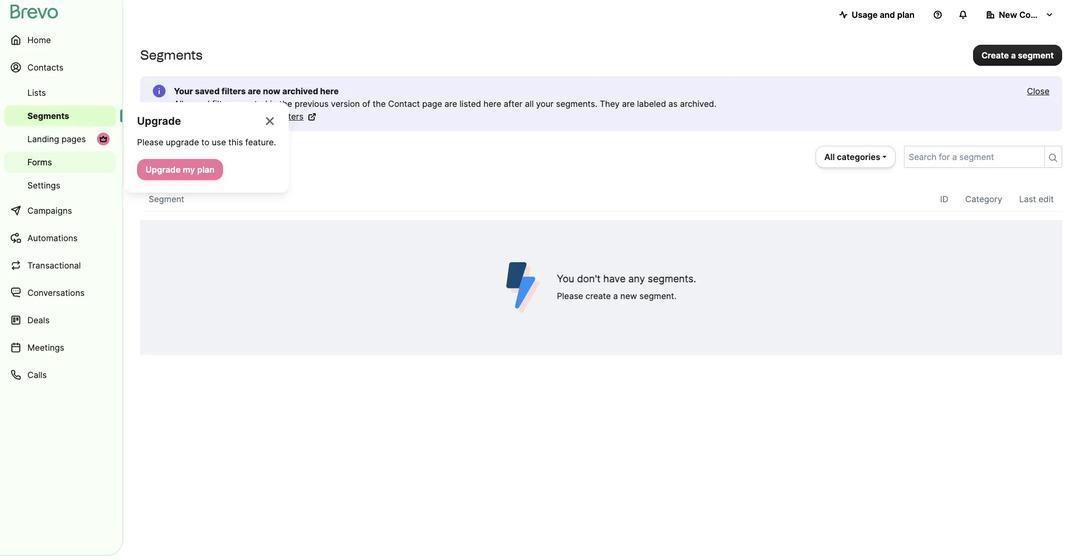Task type: describe. For each thing, give the bounding box(es) containing it.
to
[[201, 137, 209, 148]]

landing pages link
[[4, 129, 116, 150]]

0 vertical spatial saved
[[195, 86, 220, 96]]

1 the from the left
[[279, 99, 292, 109]]

category
[[966, 194, 1003, 205]]

new
[[621, 291, 637, 302]]

transactional link
[[4, 253, 116, 278]]

0 horizontal spatial a
[[613, 291, 618, 302]]

conversations
[[27, 288, 85, 298]]

0
[[140, 150, 149, 168]]

Search for a segment search field
[[905, 147, 1040, 168]]

search image
[[1049, 154, 1058, 162]]

feature.
[[245, 137, 276, 148]]

read
[[174, 111, 194, 122]]

create a segment
[[982, 50, 1054, 60]]

all categories button
[[816, 146, 896, 168]]

usage and plan
[[852, 9, 915, 20]]

home
[[27, 35, 51, 45]]

read more about archived filters
[[174, 111, 304, 122]]

any
[[629, 273, 645, 285]]

lists
[[27, 88, 46, 98]]

close link
[[1027, 85, 1050, 98]]

archived inside your saved filters are now archived here all saved filters created in the previous version of the contact page are listed here after all your segments. they are labeled as archived.
[[282, 86, 318, 96]]

labeled
[[637, 99, 666, 109]]

forms
[[27, 157, 52, 168]]

landing
[[27, 134, 59, 144]]

usage
[[852, 9, 878, 20]]

2 vertical spatial segments
[[154, 150, 223, 168]]

search button
[[1045, 147, 1062, 167]]

0 segments
[[140, 150, 223, 168]]

company
[[1020, 9, 1058, 20]]

automations link
[[4, 226, 116, 251]]

settings link
[[4, 175, 116, 196]]

more
[[197, 111, 217, 122]]

a inside button
[[1011, 50, 1016, 60]]

now
[[263, 86, 280, 96]]

meetings link
[[4, 335, 116, 361]]

of
[[362, 99, 370, 109]]

2 vertical spatial filters
[[281, 111, 304, 122]]

last edit
[[1019, 194, 1054, 205]]

plan for usage and plan
[[897, 9, 915, 20]]

transactional
[[27, 260, 81, 271]]

calls
[[27, 370, 47, 381]]

plan for upgrade my plan
[[197, 165, 215, 175]]

your
[[174, 86, 193, 96]]

after
[[504, 99, 523, 109]]

upgrade my plan
[[146, 165, 215, 175]]

deals link
[[4, 308, 116, 333]]

you
[[557, 273, 574, 285]]

pages
[[62, 134, 86, 144]]

upgrade for upgrade my plan
[[146, 165, 181, 175]]

1 vertical spatial here
[[484, 99, 501, 109]]

created
[[237, 99, 268, 109]]

lists link
[[4, 82, 116, 103]]

upgrade dialog
[[124, 102, 289, 193]]

calls link
[[4, 363, 116, 388]]

all inside your saved filters are now archived here all saved filters created in the previous version of the contact page are listed here after all your segments. they are labeled as archived.
[[174, 99, 184, 109]]

deals
[[27, 315, 50, 326]]

0 horizontal spatial are
[[248, 86, 261, 96]]

0 horizontal spatial archived
[[245, 111, 279, 122]]

use
[[212, 137, 226, 148]]

contacts link
[[4, 55, 116, 80]]

and
[[880, 9, 895, 20]]

all
[[525, 99, 534, 109]]

create a segment button
[[973, 45, 1062, 66]]

segments. inside your saved filters are now archived here all saved filters created in the previous version of the contact page are listed here after all your segments. they are labeled as archived.
[[556, 99, 598, 109]]

contact
[[388, 99, 420, 109]]

as
[[669, 99, 678, 109]]

segment.
[[640, 291, 677, 302]]

you don't have any segments.
[[557, 273, 696, 285]]

id
[[940, 194, 949, 205]]

create
[[586, 291, 611, 302]]

0 vertical spatial filters
[[222, 86, 246, 96]]

don't
[[577, 273, 601, 285]]

this
[[228, 137, 243, 148]]

about
[[219, 111, 242, 122]]



Task type: vqa. For each thing, say whether or not it's contained in the screenshot.
THE "SEGMENTS." to the bottom
yes



Task type: locate. For each thing, give the bounding box(es) containing it.
read more about archived filters link
[[174, 110, 316, 123]]

in
[[270, 99, 277, 109]]

1 horizontal spatial the
[[373, 99, 386, 109]]

1 vertical spatial saved
[[186, 99, 210, 109]]

are right they
[[622, 99, 635, 109]]

0 horizontal spatial plan
[[197, 165, 215, 175]]

0 vertical spatial plan
[[897, 9, 915, 20]]

upgrade up upgrade
[[137, 115, 181, 128]]

are right 'page'
[[445, 99, 457, 109]]

0 vertical spatial segments.
[[556, 99, 598, 109]]

1 vertical spatial archived
[[245, 111, 279, 122]]

1 vertical spatial segments
[[27, 111, 69, 121]]

version
[[331, 99, 360, 109]]

please create a new segment.
[[557, 291, 677, 302]]

upgrade for upgrade
[[137, 115, 181, 128]]

saved
[[195, 86, 220, 96], [186, 99, 210, 109]]

page
[[422, 99, 442, 109]]

all down your
[[174, 99, 184, 109]]

listed
[[460, 99, 481, 109]]

segments.
[[556, 99, 598, 109], [648, 273, 696, 285]]

all left "categories"
[[824, 152, 835, 162]]

0 horizontal spatial the
[[279, 99, 292, 109]]

upgrade
[[137, 115, 181, 128], [146, 165, 181, 175]]

my
[[183, 165, 195, 175]]

left___rvooi image
[[99, 135, 108, 143]]

plan right my
[[197, 165, 215, 175]]

archived.
[[680, 99, 717, 109]]

alert
[[140, 76, 1062, 131]]

0 vertical spatial archived
[[282, 86, 318, 96]]

segments. right the your
[[556, 99, 598, 109]]

filters
[[222, 86, 246, 96], [212, 99, 235, 109], [281, 111, 304, 122]]

here
[[320, 86, 339, 96], [484, 99, 501, 109]]

new
[[999, 9, 1017, 20]]

plan right and
[[897, 9, 915, 20]]

campaigns
[[27, 206, 72, 216]]

1 horizontal spatial a
[[1011, 50, 1016, 60]]

0 vertical spatial segments
[[140, 47, 203, 63]]

segments down upgrade
[[154, 150, 223, 168]]

1 vertical spatial please
[[557, 291, 583, 302]]

1 vertical spatial a
[[613, 291, 618, 302]]

1 horizontal spatial segments.
[[648, 273, 696, 285]]

1 vertical spatial all
[[824, 152, 835, 162]]

1 horizontal spatial please
[[557, 291, 583, 302]]

segments link
[[4, 105, 116, 127]]

new company
[[999, 9, 1058, 20]]

0 vertical spatial upgrade
[[137, 115, 181, 128]]

0 horizontal spatial please
[[137, 137, 163, 148]]

2 the from the left
[[373, 99, 386, 109]]

2 horizontal spatial are
[[622, 99, 635, 109]]

1 vertical spatial upgrade
[[146, 165, 181, 175]]

archived up previous
[[282, 86, 318, 96]]

1 horizontal spatial all
[[824, 152, 835, 162]]

0 vertical spatial please
[[137, 137, 163, 148]]

plan inside upgrade dialog
[[197, 165, 215, 175]]

forms link
[[4, 152, 116, 173]]

are
[[248, 86, 261, 96], [445, 99, 457, 109], [622, 99, 635, 109]]

all inside button
[[824, 152, 835, 162]]

all
[[174, 99, 184, 109], [824, 152, 835, 162]]

your
[[536, 99, 554, 109]]

please up 0
[[137, 137, 163, 148]]

previous
[[295, 99, 329, 109]]

filters up about
[[212, 99, 235, 109]]

automations
[[27, 233, 78, 244]]

plan
[[897, 9, 915, 20], [197, 165, 215, 175]]

please for please upgrade to use this feature.
[[137, 137, 163, 148]]

1 vertical spatial segments.
[[648, 273, 696, 285]]

0 vertical spatial here
[[320, 86, 339, 96]]

the right 'in'
[[279, 99, 292, 109]]

conversations link
[[4, 281, 116, 306]]

settings
[[27, 180, 60, 191]]

are up created in the top left of the page
[[248, 86, 261, 96]]

1 horizontal spatial are
[[445, 99, 457, 109]]

0 horizontal spatial segments.
[[556, 99, 598, 109]]

0 vertical spatial a
[[1011, 50, 1016, 60]]

upgrade
[[166, 137, 199, 148]]

0 horizontal spatial here
[[320, 86, 339, 96]]

usage and plan button
[[831, 4, 923, 25]]

archived down created in the top left of the page
[[245, 111, 279, 122]]

meetings
[[27, 343, 64, 353]]

a left new
[[613, 291, 618, 302]]

0 vertical spatial all
[[174, 99, 184, 109]]

segments. up segment.
[[648, 273, 696, 285]]

edit
[[1039, 194, 1054, 205]]

0 horizontal spatial all
[[174, 99, 184, 109]]

segments
[[140, 47, 203, 63], [27, 111, 69, 121], [154, 150, 223, 168]]

segments up the landing on the top
[[27, 111, 69, 121]]

they
[[600, 99, 620, 109]]

close
[[1027, 86, 1050, 96]]

categories
[[837, 152, 881, 162]]

1 horizontal spatial here
[[484, 99, 501, 109]]

saved up more
[[186, 99, 210, 109]]

1 horizontal spatial plan
[[897, 9, 915, 20]]

upgrade inside button
[[146, 165, 181, 175]]

a right create
[[1011, 50, 1016, 60]]

campaigns link
[[4, 198, 116, 224]]

home link
[[4, 27, 116, 53]]

here up version
[[320, 86, 339, 96]]

upgrade my plan button
[[137, 159, 223, 180]]

a
[[1011, 50, 1016, 60], [613, 291, 618, 302]]

your saved filters are now archived here all saved filters created in the previous version of the contact page are listed here after all your segments. they are labeled as archived.
[[174, 86, 717, 109]]

segments up your
[[140, 47, 203, 63]]

last
[[1019, 194, 1036, 205]]

have
[[604, 273, 626, 285]]

please down you
[[557, 291, 583, 302]]

segment
[[149, 194, 184, 205]]

contacts
[[27, 62, 63, 73]]

filters down previous
[[281, 111, 304, 122]]

segment
[[1018, 50, 1054, 60]]

1 vertical spatial filters
[[212, 99, 235, 109]]

saved right your
[[195, 86, 220, 96]]

1 vertical spatial plan
[[197, 165, 215, 175]]

please
[[137, 137, 163, 148], [557, 291, 583, 302]]

please inside upgrade dialog
[[137, 137, 163, 148]]

the right of
[[373, 99, 386, 109]]

1 horizontal spatial archived
[[282, 86, 318, 96]]

please for please create a new segment.
[[557, 291, 583, 302]]

archived
[[282, 86, 318, 96], [245, 111, 279, 122]]

upgrade left my
[[146, 165, 181, 175]]

filters up created in the top left of the page
[[222, 86, 246, 96]]

landing pages
[[27, 134, 86, 144]]

alert containing your saved filters are now archived here
[[140, 76, 1062, 131]]

create
[[982, 50, 1009, 60]]

all categories
[[824, 152, 881, 162]]

the
[[279, 99, 292, 109], [373, 99, 386, 109]]

new company button
[[978, 4, 1062, 25]]

please upgrade to use this feature.
[[137, 137, 276, 148]]

here left after
[[484, 99, 501, 109]]



